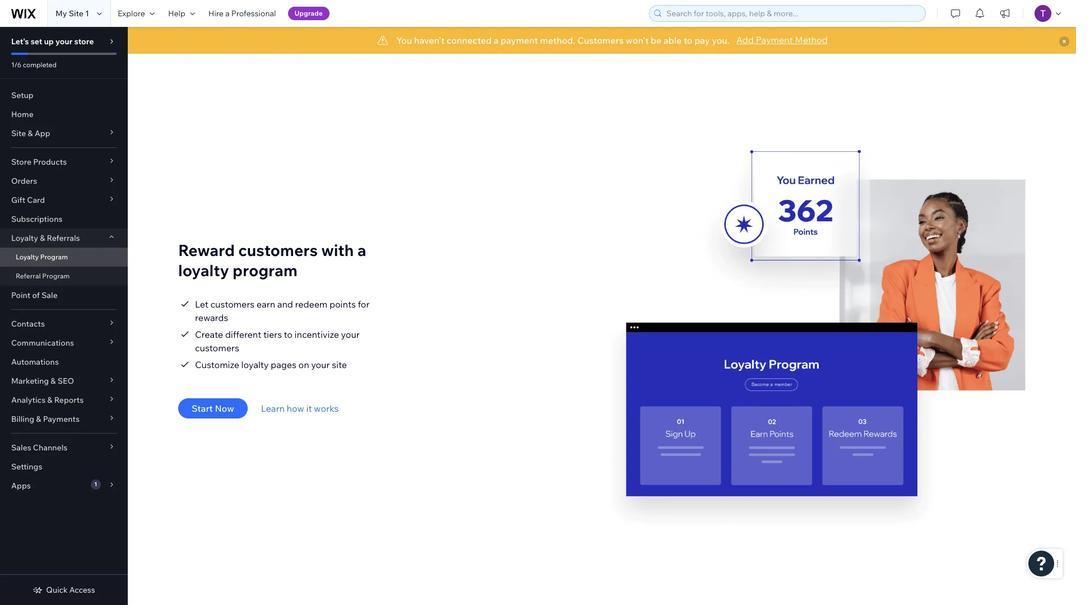 Task type: vqa. For each thing, say whether or not it's contained in the screenshot.
Referrals
yes



Task type: locate. For each thing, give the bounding box(es) containing it.
1 horizontal spatial loyalty
[[241, 359, 269, 371]]

referral
[[16, 272, 41, 280]]

customers
[[578, 35, 624, 46]]

program
[[40, 253, 68, 261], [42, 272, 70, 280]]

settings
[[11, 462, 42, 472]]

1 down settings link on the left bottom
[[94, 481, 97, 488]]

0 horizontal spatial a
[[225, 8, 230, 19]]

your down "points"
[[341, 329, 360, 340]]

1 vertical spatial a
[[494, 35, 499, 46]]

loyalty inside popup button
[[11, 233, 38, 243]]

0 horizontal spatial site
[[11, 128, 26, 139]]

customers inside the reward customers with a loyalty program
[[238, 241, 318, 260]]

quick
[[46, 585, 68, 596]]

reward
[[178, 241, 235, 260]]

1 vertical spatial program
[[42, 272, 70, 280]]

reports
[[54, 395, 84, 405]]

customers for earn
[[211, 299, 255, 310]]

loyalty left pages
[[241, 359, 269, 371]]

on
[[299, 359, 309, 371]]

Search for tools, apps, help & more... field
[[663, 6, 923, 21]]

0 horizontal spatial your
[[56, 36, 73, 47]]

seo
[[58, 376, 74, 386]]

hire a professional
[[208, 8, 276, 19]]

program inside referral program link
[[42, 272, 70, 280]]

1 vertical spatial 1
[[94, 481, 97, 488]]

customers up program
[[238, 241, 318, 260]]

sales
[[11, 443, 31, 453]]

loyalty for loyalty program
[[16, 253, 39, 261]]

gift card
[[11, 195, 45, 205]]

your inside sidebar element
[[56, 36, 73, 47]]

learn how it works
[[261, 403, 339, 414]]

earn
[[257, 299, 275, 310]]

0 horizontal spatial loyalty
[[178, 261, 229, 280]]

1 inside sidebar element
[[94, 481, 97, 488]]

site inside dropdown button
[[11, 128, 26, 139]]

quick access button
[[33, 585, 95, 596]]

0 vertical spatial a
[[225, 8, 230, 19]]

to right tiers
[[284, 329, 293, 340]]

1 vertical spatial loyalty
[[241, 359, 269, 371]]

start now button
[[178, 399, 248, 419]]

communications button
[[0, 334, 128, 353]]

method
[[795, 34, 828, 45]]

marketing & seo
[[11, 376, 74, 386]]

tiers
[[264, 329, 282, 340]]

home
[[11, 109, 34, 119]]

1 horizontal spatial to
[[684, 35, 693, 46]]

& for analytics
[[47, 395, 52, 405]]

loyalty down reward
[[178, 261, 229, 280]]

your right on
[[311, 359, 330, 371]]

payments
[[43, 414, 80, 425]]

1/6 completed
[[11, 61, 57, 69]]

& for marketing
[[51, 376, 56, 386]]

loyalty inside let customers earn and redeem points for rewards create different tiers to incentivize your customers customize loyalty pages on your site
[[241, 359, 269, 371]]

1 horizontal spatial a
[[358, 241, 366, 260]]

to left pay at the top right of page
[[684, 35, 693, 46]]

0 vertical spatial program
[[40, 253, 68, 261]]

& left reports
[[47, 395, 52, 405]]

haven't
[[414, 35, 445, 46]]

program for referral program
[[42, 272, 70, 280]]

alert containing add payment method
[[128, 27, 1077, 54]]

store products button
[[0, 153, 128, 172]]

1 vertical spatial to
[[284, 329, 293, 340]]

program for loyalty program
[[40, 253, 68, 261]]

a for you haven't connected a payment method. customers won't be able to pay you.
[[494, 35, 499, 46]]

site down home
[[11, 128, 26, 139]]

0 vertical spatial your
[[56, 36, 73, 47]]

program inside the "loyalty program" link
[[40, 253, 68, 261]]

1 horizontal spatial site
[[69, 8, 84, 19]]

2 horizontal spatial your
[[341, 329, 360, 340]]

a right hire
[[225, 8, 230, 19]]

1 vertical spatial customers
[[211, 299, 255, 310]]

store
[[74, 36, 94, 47]]

1 horizontal spatial 1
[[94, 481, 97, 488]]

program down loyalty & referrals
[[40, 253, 68, 261]]

site
[[69, 8, 84, 19], [11, 128, 26, 139]]

site
[[332, 359, 347, 371]]

subscriptions link
[[0, 210, 128, 229]]

a inside the reward customers with a loyalty program
[[358, 241, 366, 260]]

0 vertical spatial 1
[[85, 8, 89, 19]]

loyalty up referral
[[16, 253, 39, 261]]

gift card button
[[0, 191, 128, 210]]

contacts button
[[0, 315, 128, 334]]

2 horizontal spatial a
[[494, 35, 499, 46]]

loyalty inside the reward customers with a loyalty program
[[178, 261, 229, 280]]

customers
[[238, 241, 318, 260], [211, 299, 255, 310], [195, 343, 239, 354]]

loyalty
[[11, 233, 38, 243], [16, 253, 39, 261]]

a right with
[[358, 241, 366, 260]]

your
[[56, 36, 73, 47], [341, 329, 360, 340], [311, 359, 330, 371]]

customers for with
[[238, 241, 318, 260]]

able
[[664, 35, 682, 46]]

learn how it works link
[[261, 402, 339, 416]]

automations link
[[0, 353, 128, 372]]

1 vertical spatial loyalty
[[16, 253, 39, 261]]

2 vertical spatial your
[[311, 359, 330, 371]]

& up loyalty program at top
[[40, 233, 45, 243]]

0 vertical spatial to
[[684, 35, 693, 46]]

0 vertical spatial loyalty
[[178, 261, 229, 280]]

1 vertical spatial site
[[11, 128, 26, 139]]

referral program link
[[0, 267, 128, 286]]

help
[[168, 8, 185, 19]]

with
[[321, 241, 354, 260]]

to
[[684, 35, 693, 46], [284, 329, 293, 340]]

method.
[[540, 35, 576, 46]]

start
[[192, 403, 213, 414]]

loyalty & referrals
[[11, 233, 80, 243]]

alert
[[128, 27, 1077, 54]]

customers up rewards
[[211, 299, 255, 310]]

customers down create
[[195, 343, 239, 354]]

0 horizontal spatial to
[[284, 329, 293, 340]]

0 vertical spatial customers
[[238, 241, 318, 260]]

program up the sale
[[42, 272, 70, 280]]

& for billing
[[36, 414, 41, 425]]

store products
[[11, 157, 67, 167]]

orders button
[[0, 172, 128, 191]]

a left payment
[[494, 35, 499, 46]]

point
[[11, 291, 30, 301]]

program
[[233, 261, 298, 280]]

your right "up"
[[56, 36, 73, 47]]

orders
[[11, 176, 37, 186]]

& left app
[[28, 128, 33, 139]]

set
[[31, 36, 42, 47]]

& right billing
[[36, 414, 41, 425]]

a for reward customers with a loyalty program
[[358, 241, 366, 260]]

of
[[32, 291, 40, 301]]

sales channels
[[11, 443, 67, 453]]

loyalty down subscriptions
[[11, 233, 38, 243]]

add payment method
[[737, 34, 828, 45]]

0 vertical spatial loyalty
[[11, 233, 38, 243]]

let's set up your store
[[11, 36, 94, 47]]

quick access
[[46, 585, 95, 596]]

site right my
[[69, 8, 84, 19]]

upgrade
[[295, 9, 323, 17]]

& left seo
[[51, 376, 56, 386]]

app
[[35, 128, 50, 139]]

my
[[56, 8, 67, 19]]

works
[[314, 403, 339, 414]]

1 right my
[[85, 8, 89, 19]]

2 vertical spatial a
[[358, 241, 366, 260]]



Task type: describe. For each thing, give the bounding box(es) containing it.
1 vertical spatial your
[[341, 329, 360, 340]]

& for site
[[28, 128, 33, 139]]

now
[[215, 403, 234, 414]]

learn
[[261, 403, 285, 414]]

connected
[[447, 35, 492, 46]]

sidebar element
[[0, 27, 128, 606]]

access
[[69, 585, 95, 596]]

rewards
[[195, 312, 228, 324]]

sale
[[42, 291, 58, 301]]

customize
[[195, 359, 239, 371]]

setup
[[11, 90, 34, 100]]

let's
[[11, 36, 29, 47]]

professional
[[231, 8, 276, 19]]

add
[[737, 34, 754, 45]]

1 horizontal spatial your
[[311, 359, 330, 371]]

loyalty for loyalty & referrals
[[11, 233, 38, 243]]

setup link
[[0, 86, 128, 105]]

pages
[[271, 359, 297, 371]]

let
[[195, 299, 209, 310]]

to inside let customers earn and redeem points for rewards create different tiers to incentivize your customers customize loyalty pages on your site
[[284, 329, 293, 340]]

point of sale link
[[0, 286, 128, 305]]

explore
[[118, 8, 145, 19]]

1/6
[[11, 61, 21, 69]]

billing & payments
[[11, 414, 80, 425]]

you
[[397, 35, 412, 46]]

2 vertical spatial customers
[[195, 343, 239, 354]]

reward customers with a loyalty program
[[178, 241, 366, 280]]

payment
[[501, 35, 538, 46]]

point of sale
[[11, 291, 58, 301]]

products
[[33, 157, 67, 167]]

different
[[225, 329, 262, 340]]

marketing
[[11, 376, 49, 386]]

marketing & seo button
[[0, 372, 128, 391]]

store
[[11, 157, 31, 167]]

be
[[651, 35, 662, 46]]

help button
[[161, 0, 202, 27]]

site & app
[[11, 128, 50, 139]]

channels
[[33, 443, 67, 453]]

referrals
[[47, 233, 80, 243]]

billing
[[11, 414, 34, 425]]

0 horizontal spatial 1
[[85, 8, 89, 19]]

create
[[195, 329, 223, 340]]

apps
[[11, 481, 31, 491]]

start now
[[192, 403, 234, 414]]

loyalty program
[[16, 253, 68, 261]]

completed
[[23, 61, 57, 69]]

referral program
[[16, 272, 70, 280]]

to inside alert
[[684, 35, 693, 46]]

for
[[358, 299, 370, 310]]

analytics & reports
[[11, 395, 84, 405]]

settings link
[[0, 458, 128, 477]]

and
[[277, 299, 293, 310]]

up
[[44, 36, 54, 47]]

& for loyalty
[[40, 233, 45, 243]]

upgrade button
[[288, 7, 330, 20]]

hire a professional link
[[202, 0, 283, 27]]

you haven't connected a payment method. customers won't be able to pay you.
[[397, 35, 730, 46]]

it
[[306, 403, 312, 414]]

communications
[[11, 338, 74, 348]]

a inside hire a professional link
[[225, 8, 230, 19]]

incentivize
[[295, 329, 339, 340]]

loyalty program link
[[0, 248, 128, 267]]

points
[[330, 299, 356, 310]]

home link
[[0, 105, 128, 124]]

analytics & reports button
[[0, 391, 128, 410]]

billing & payments button
[[0, 410, 128, 429]]

automations
[[11, 357, 59, 367]]

subscriptions
[[11, 214, 63, 224]]

analytics
[[11, 395, 46, 405]]

contacts
[[11, 319, 45, 329]]

you.
[[712, 35, 730, 46]]

0 vertical spatial site
[[69, 8, 84, 19]]

hire
[[208, 8, 224, 19]]

payment
[[756, 34, 793, 45]]

how
[[287, 403, 304, 414]]

my site 1
[[56, 8, 89, 19]]

loyalty & referrals button
[[0, 229, 128, 248]]

pay
[[695, 35, 710, 46]]

won't
[[626, 35, 649, 46]]



